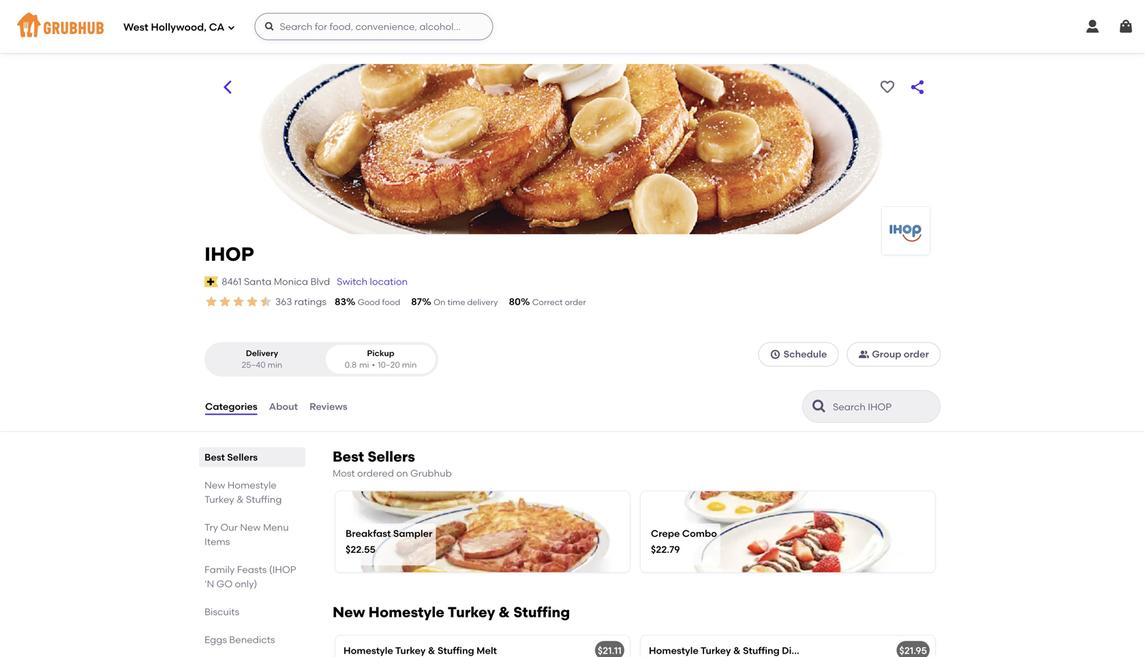 Task type: describe. For each thing, give the bounding box(es) containing it.
breakfast
[[346, 528, 391, 540]]

best sellers tab
[[205, 451, 300, 465]]

ordered
[[357, 468, 394, 480]]

homestyle inside 'tab'
[[228, 480, 277, 492]]

$22.79
[[651, 544, 680, 556]]

homestyle turkey & stuffing melt
[[344, 645, 497, 657]]

best for best sellers
[[205, 452, 225, 464]]

$22.55
[[346, 544, 376, 556]]

go
[[217, 579, 233, 590]]

crepe
[[651, 528, 680, 540]]

$21.95
[[900, 645, 927, 657]]

83
[[335, 296, 346, 308]]

8461 santa monica blvd
[[222, 276, 330, 288]]

ihop
[[205, 243, 254, 266]]

categories
[[205, 401, 257, 413]]

homestyle turkey & stuffing melt image
[[528, 636, 630, 658]]

biscuits
[[205, 607, 239, 618]]

'n
[[205, 579, 214, 590]]

correct order
[[532, 298, 586, 307]]

subscription pass image
[[205, 277, 218, 288]]

svg image inside schedule 'button'
[[770, 349, 781, 360]]

west
[[123, 21, 148, 33]]

eggs
[[205, 635, 227, 646]]

save this restaurant image
[[879, 79, 896, 95]]

feasts
[[237, 565, 267, 576]]

good
[[358, 298, 380, 307]]

delivery 25–40 min
[[242, 349, 282, 370]]

on
[[434, 298, 446, 307]]

363 ratings
[[275, 296, 327, 308]]

family feasts (ihop 'n go only)
[[205, 565, 296, 590]]

switch
[[337, 276, 368, 288]]

schedule
[[784, 349, 827, 360]]

min inside delivery 25–40 min
[[268, 360, 282, 370]]

correct
[[532, 298, 563, 307]]

location
[[370, 276, 408, 288]]

stuffing left the dinner at the right of page
[[743, 645, 780, 657]]

best for best sellers most ordered on grubhub
[[333, 449, 364, 466]]

363
[[275, 296, 292, 308]]

benedicts
[[229, 635, 275, 646]]

order for correct order
[[565, 298, 586, 307]]

breakfast sampler $22.55
[[346, 528, 433, 556]]

sellers for best sellers most ordered on grubhub
[[368, 449, 415, 466]]

people icon image
[[859, 349, 869, 360]]

0.8
[[345, 360, 357, 370]]

main navigation navigation
[[0, 0, 1145, 53]]

only)
[[235, 579, 257, 590]]

•
[[372, 360, 375, 370]]

$21.11
[[598, 645, 622, 657]]

combo
[[682, 528, 717, 540]]

new inside try our new menu items
[[240, 522, 261, 534]]

family
[[205, 565, 235, 576]]

pickup 0.8 mi • 10–20 min
[[345, 349, 417, 370]]

on
[[396, 468, 408, 480]]

ratings
[[294, 296, 327, 308]]

8461 santa monica blvd button
[[221, 275, 331, 290]]

reviews button
[[309, 383, 348, 432]]

family feasts (ihop 'n go only) tab
[[205, 563, 300, 592]]

group order
[[872, 349, 929, 360]]

Search IHOP search field
[[832, 401, 936, 414]]

categories button
[[205, 383, 258, 432]]

hollywood,
[[151, 21, 207, 33]]

stuffing up homestyle turkey & stuffing melt image
[[514, 604, 570, 622]]

stuffing inside new homestyle turkey & stuffing
[[246, 494, 282, 506]]

sellers for best sellers
[[227, 452, 258, 464]]

order for group order
[[904, 349, 929, 360]]

caret left icon image
[[220, 79, 236, 95]]

80
[[509, 296, 521, 308]]

87
[[411, 296, 422, 308]]

switch location
[[337, 276, 408, 288]]



Task type: locate. For each thing, give the bounding box(es) containing it.
option group
[[205, 342, 438, 377]]

10–20
[[378, 360, 400, 370]]

new down best sellers
[[205, 480, 225, 492]]

pickup
[[367, 349, 395, 358]]

sellers up on
[[368, 449, 415, 466]]

1 horizontal spatial new
[[240, 522, 261, 534]]

about button
[[268, 383, 299, 432]]

ca
[[209, 21, 225, 33]]

mi
[[359, 360, 369, 370]]

0 horizontal spatial new
[[205, 480, 225, 492]]

0 vertical spatial new
[[205, 480, 225, 492]]

blvd
[[311, 276, 330, 288]]

try our new menu items
[[205, 522, 289, 548]]

reviews
[[310, 401, 348, 413]]

dinner
[[782, 645, 813, 657]]

1 horizontal spatial min
[[402, 360, 417, 370]]

group
[[872, 349, 902, 360]]

0 vertical spatial order
[[565, 298, 586, 307]]

25–40
[[242, 360, 266, 370]]

new homestyle turkey & stuffing up homestyle turkey & stuffing melt at the left
[[333, 604, 570, 622]]

west hollywood, ca
[[123, 21, 225, 33]]

order
[[565, 298, 586, 307], [904, 349, 929, 360]]

svg image
[[1085, 18, 1101, 35], [264, 21, 275, 32], [227, 24, 236, 32], [770, 349, 781, 360]]

sellers inside tab
[[227, 452, 258, 464]]

2 min from the left
[[402, 360, 417, 370]]

try our new menu items tab
[[205, 521, 300, 550]]

order inside group order button
[[904, 349, 929, 360]]

new homestyle turkey & stuffing tab
[[205, 479, 300, 507]]

(ihop
[[269, 565, 296, 576]]

min
[[268, 360, 282, 370], [402, 360, 417, 370]]

1 vertical spatial new
[[240, 522, 261, 534]]

0 horizontal spatial min
[[268, 360, 282, 370]]

stuffing
[[246, 494, 282, 506], [514, 604, 570, 622], [438, 645, 474, 657], [743, 645, 780, 657]]

new homestyle turkey & stuffing down the best sellers tab
[[205, 480, 282, 506]]

0 horizontal spatial new homestyle turkey & stuffing
[[205, 480, 282, 506]]

melt
[[477, 645, 497, 657]]

min inside pickup 0.8 mi • 10–20 min
[[402, 360, 417, 370]]

0 horizontal spatial sellers
[[227, 452, 258, 464]]

homestyle
[[228, 480, 277, 492], [369, 604, 445, 622], [344, 645, 393, 657], [649, 645, 699, 657]]

min right 10–20 at bottom
[[402, 360, 417, 370]]

new down $22.55
[[333, 604, 365, 622]]

& inside new homestyle turkey & stuffing
[[237, 494, 244, 506]]

best sellers
[[205, 452, 258, 464]]

time
[[448, 298, 465, 307]]

save this restaurant button
[[875, 75, 900, 100]]

stuffing left "melt"
[[438, 645, 474, 657]]

our
[[220, 522, 238, 534]]

order right correct
[[565, 298, 586, 307]]

delivery
[[246, 349, 278, 358]]

search icon image
[[811, 399, 828, 415]]

new inside 'tab'
[[205, 480, 225, 492]]

8461
[[222, 276, 242, 288]]

sellers up new homestyle turkey & stuffing 'tab'
[[227, 452, 258, 464]]

try
[[205, 522, 218, 534]]

2 horizontal spatial new
[[333, 604, 365, 622]]

1 vertical spatial new homestyle turkey & stuffing
[[333, 604, 570, 622]]

0 horizontal spatial order
[[565, 298, 586, 307]]

min down delivery
[[268, 360, 282, 370]]

items
[[205, 537, 230, 548]]

sellers
[[368, 449, 415, 466], [227, 452, 258, 464]]

schedule button
[[759, 342, 839, 367]]

good food
[[358, 298, 400, 307]]

share icon image
[[909, 79, 926, 95]]

2 vertical spatial new
[[333, 604, 365, 622]]

1 horizontal spatial order
[[904, 349, 929, 360]]

switch location button
[[336, 275, 408, 290]]

eggs benedicts tab
[[205, 633, 300, 648]]

about
[[269, 401, 298, 413]]

turkey
[[205, 494, 234, 506], [448, 604, 495, 622], [395, 645, 426, 657], [701, 645, 731, 657]]

food
[[382, 298, 400, 307]]

delivery
[[467, 298, 498, 307]]

monica
[[274, 276, 308, 288]]

ihop logo image
[[882, 207, 930, 255]]

svg image
[[1118, 18, 1134, 35]]

stuffing up the menu
[[246, 494, 282, 506]]

sellers inside best sellers most ordered on grubhub
[[368, 449, 415, 466]]

best inside best sellers most ordered on grubhub
[[333, 449, 364, 466]]

best up new homestyle turkey & stuffing 'tab'
[[205, 452, 225, 464]]

homestyle turkey & stuffing dinner image
[[833, 636, 935, 658]]

new right our
[[240, 522, 261, 534]]

1 vertical spatial order
[[904, 349, 929, 360]]

grubhub
[[410, 468, 452, 480]]

new
[[205, 480, 225, 492], [240, 522, 261, 534], [333, 604, 365, 622]]

menu
[[263, 522, 289, 534]]

1 horizontal spatial new homestyle turkey & stuffing
[[333, 604, 570, 622]]

order right the group
[[904, 349, 929, 360]]

option group containing delivery 25–40 min
[[205, 342, 438, 377]]

0 vertical spatial new homestyle turkey & stuffing
[[205, 480, 282, 506]]

best inside tab
[[205, 452, 225, 464]]

star icon image
[[205, 295, 218, 309], [218, 295, 232, 309], [232, 295, 245, 309], [245, 295, 259, 309], [259, 295, 273, 309], [259, 295, 273, 309]]

group order button
[[847, 342, 941, 367]]

new homestyle turkey & stuffing inside 'tab'
[[205, 480, 282, 506]]

1 min from the left
[[268, 360, 282, 370]]

&
[[237, 494, 244, 506], [499, 604, 510, 622], [428, 645, 435, 657], [733, 645, 741, 657]]

Search for food, convenience, alcohol... search field
[[255, 13, 493, 40]]

new homestyle turkey & stuffing
[[205, 480, 282, 506], [333, 604, 570, 622]]

turkey inside new homestyle turkey & stuffing
[[205, 494, 234, 506]]

1 horizontal spatial best
[[333, 449, 364, 466]]

crepe combo $22.79
[[651, 528, 717, 556]]

1 horizontal spatial sellers
[[368, 449, 415, 466]]

on time delivery
[[434, 298, 498, 307]]

santa
[[244, 276, 272, 288]]

best
[[333, 449, 364, 466], [205, 452, 225, 464]]

best up "most"
[[333, 449, 364, 466]]

homestyle turkey & stuffing dinner
[[649, 645, 813, 657]]

most
[[333, 468, 355, 480]]

eggs benedicts
[[205, 635, 275, 646]]

0 horizontal spatial best
[[205, 452, 225, 464]]

best sellers most ordered on grubhub
[[333, 449, 452, 480]]

sampler
[[393, 528, 433, 540]]

biscuits tab
[[205, 605, 300, 620]]



Task type: vqa. For each thing, say whether or not it's contained in the screenshot.
the right the Best
yes



